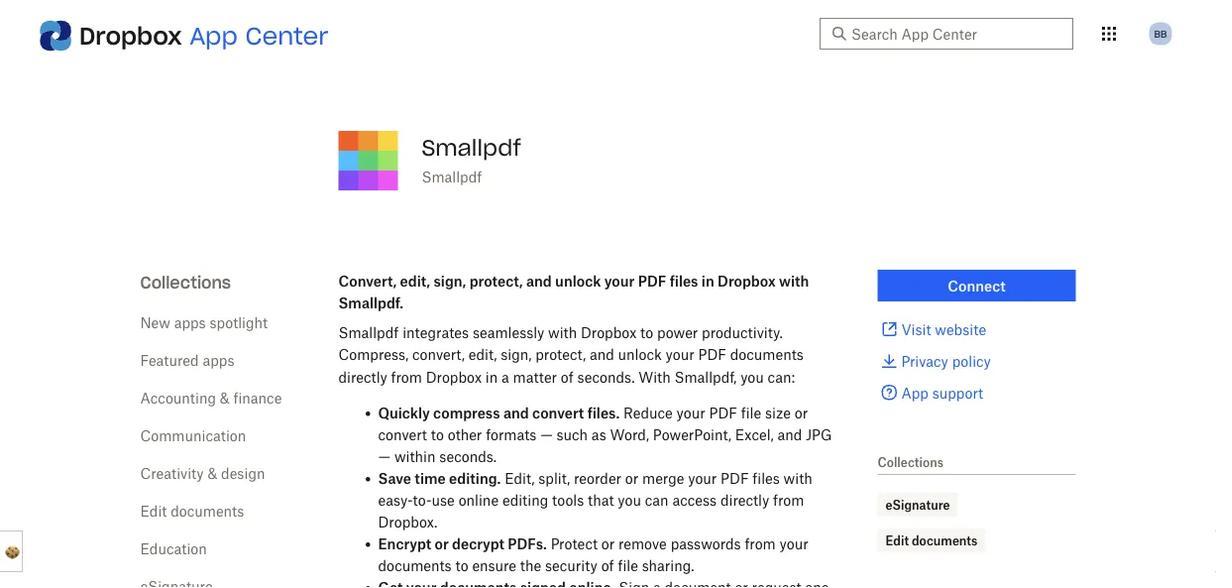 Task type: vqa. For each thing, say whether or not it's contained in the screenshot.
the "engaging"
no



Task type: describe. For each thing, give the bounding box(es) containing it.
can:
[[768, 368, 795, 385]]

split,
[[539, 470, 570, 487]]

convert,
[[339, 272, 397, 289]]

can
[[645, 492, 669, 508]]

protect, inside smallpdf integrates seamlessly with dropbox to power productivity. compress, convert, edit, sign, protect, and unlock your pdf documents directly from dropbox in a matter of seconds. with smallpdf, you can:
[[536, 346, 586, 363]]

policy
[[953, 353, 992, 369]]

that
[[588, 492, 614, 508]]

pdf inside "convert, edit, sign, protect, and unlock your pdf files in dropbox with smallpdf."
[[638, 272, 667, 289]]

smallpdf inside the smallpdf smallpdf
[[422, 168, 482, 185]]

encrypt
[[378, 535, 431, 552]]

visit
[[902, 321, 932, 338]]

and inside reduce your pdf file size or convert to other formats — such as word, powerpoint, excel, and jpg — within seconds.
[[778, 426, 803, 443]]

compress,
[[339, 346, 409, 363]]

unlock inside smallpdf integrates seamlessly with dropbox to power productivity. compress, convert, edit, sign, protect, and unlock your pdf documents directly from dropbox in a matter of seconds. with smallpdf, you can:
[[618, 346, 662, 363]]

file inside reduce your pdf file size or convert to other formats — such as word, powerpoint, excel, and jpg — within seconds.
[[741, 404, 762, 421]]

or inside edit, split, reorder or merge your pdf files with easy-to-use online editing tools that you can access directly from dropbox.
[[626, 470, 639, 487]]

convert, edit, sign, protect, and unlock your pdf files in dropbox with smallpdf.
[[339, 272, 809, 311]]

your inside smallpdf integrates seamlessly with dropbox to power productivity. compress, convert, edit, sign, protect, and unlock your pdf documents directly from dropbox in a matter of seconds. with smallpdf, you can:
[[666, 346, 695, 363]]

directly inside smallpdf integrates seamlessly with dropbox to power productivity. compress, convert, edit, sign, protect, and unlock your pdf documents directly from dropbox in a matter of seconds. with smallpdf, you can:
[[339, 368, 387, 385]]

creativity & design
[[140, 465, 265, 481]]

collections for new apps spotlight
[[140, 272, 231, 293]]

easy-
[[378, 492, 413, 508]]

compress
[[433, 404, 500, 421]]

0 horizontal spatial app
[[190, 20, 238, 51]]

dropbox app center
[[79, 20, 329, 51]]

convert inside reduce your pdf file size or convert to other formats — such as word, powerpoint, excel, and jpg — within seconds.
[[378, 426, 427, 443]]

support
[[933, 384, 984, 401]]

reorder
[[574, 470, 622, 487]]

connect
[[948, 277, 1006, 294]]

apps for featured
[[203, 352, 234, 368]]

remove
[[619, 535, 667, 552]]

access
[[673, 492, 717, 508]]

and inside "convert, edit, sign, protect, and unlock your pdf files in dropbox with smallpdf."
[[527, 272, 552, 289]]

your inside reduce your pdf file size or convert to other formats — such as word, powerpoint, excel, and jpg — within seconds.
[[677, 404, 706, 421]]

or inside protect or remove passwords from your documents to ensure the security of file sharing.
[[602, 535, 615, 552]]

dropbox inside "convert, edit, sign, protect, and unlock your pdf files in dropbox with smallpdf."
[[718, 272, 776, 289]]

passwords
[[671, 535, 741, 552]]

editing.
[[449, 470, 501, 487]]

visit website
[[902, 321, 987, 338]]

education
[[140, 540, 207, 557]]

smallpdf,
[[675, 368, 737, 385]]

sign, inside "convert, edit, sign, protect, and unlock your pdf files in dropbox with smallpdf."
[[434, 272, 466, 289]]

your inside "convert, edit, sign, protect, and unlock your pdf files in dropbox with smallpdf."
[[605, 272, 635, 289]]

edit, inside "convert, edit, sign, protect, and unlock your pdf files in dropbox with smallpdf."
[[400, 272, 431, 289]]

pdfs.
[[508, 535, 547, 552]]

save time editing.
[[378, 470, 501, 487]]

from inside edit, split, reorder or merge your pdf files with easy-to-use online editing tools that you can access directly from dropbox.
[[773, 492, 805, 508]]

1 vertical spatial —
[[378, 448, 391, 465]]

1 vertical spatial edit documents
[[886, 533, 978, 548]]

quickly
[[378, 404, 430, 421]]

a
[[502, 368, 509, 385]]

merge
[[643, 470, 685, 487]]

dropbox.
[[378, 513, 438, 530]]

files inside "convert, edit, sign, protect, and unlock your pdf files in dropbox with smallpdf."
[[670, 272, 699, 289]]

word,
[[610, 426, 650, 443]]

matter
[[513, 368, 557, 385]]

productivity.
[[702, 324, 783, 341]]

decrypt
[[452, 535, 505, 552]]

0 horizontal spatial edit documents link
[[140, 502, 244, 519]]

security
[[545, 557, 598, 574]]

editing
[[503, 492, 549, 508]]

communication
[[140, 427, 246, 444]]

sharing.
[[642, 557, 695, 574]]

new
[[140, 314, 170, 331]]

within
[[395, 448, 436, 465]]

& for finance
[[220, 389, 230, 406]]

bb button
[[1145, 18, 1177, 50]]

you inside edit, split, reorder or merge your pdf files with easy-to-use online editing tools that you can access directly from dropbox.
[[618, 492, 642, 508]]

you inside smallpdf integrates seamlessly with dropbox to power productivity. compress, convert, edit, sign, protect, and unlock your pdf documents directly from dropbox in a matter of seconds. with smallpdf, you can:
[[741, 368, 764, 385]]

app support
[[902, 384, 984, 401]]

apps for new
[[174, 314, 206, 331]]

finance
[[234, 389, 282, 406]]

reduce
[[624, 404, 673, 421]]

your inside protect or remove passwords from your documents to ensure the security of file sharing.
[[780, 535, 809, 552]]

and up the formats
[[504, 404, 529, 421]]

pdf inside smallpdf integrates seamlessly with dropbox to power productivity. compress, convert, edit, sign, protect, and unlock your pdf documents directly from dropbox in a matter of seconds. with smallpdf, you can:
[[699, 346, 727, 363]]

other
[[448, 426, 482, 443]]

in inside smallpdf integrates seamlessly with dropbox to power productivity. compress, convert, edit, sign, protect, and unlock your pdf documents directly from dropbox in a matter of seconds. with smallpdf, you can:
[[486, 368, 498, 385]]

creativity & design link
[[140, 465, 265, 481]]

accounting & finance link
[[140, 389, 282, 406]]

esignature
[[886, 497, 951, 512]]

seamlessly
[[473, 324, 545, 341]]

design
[[221, 465, 265, 481]]

files.
[[588, 404, 620, 421]]

size
[[766, 404, 791, 421]]

encrypt or decrypt pdfs.
[[378, 535, 547, 552]]

the
[[520, 557, 542, 574]]

featured apps
[[140, 352, 234, 368]]

Search App Center text field
[[852, 23, 1062, 45]]

formats
[[486, 426, 537, 443]]

excel,
[[736, 426, 774, 443]]

featured apps link
[[140, 352, 234, 368]]

seconds. inside smallpdf integrates seamlessly with dropbox to power productivity. compress, convert, edit, sign, protect, and unlock your pdf documents directly from dropbox in a matter of seconds. with smallpdf, you can:
[[578, 368, 635, 385]]

tools
[[552, 492, 584, 508]]

powerpoint,
[[653, 426, 732, 443]]

integrates
[[403, 324, 469, 341]]

new apps spotlight
[[140, 314, 268, 331]]

protect or remove passwords from your documents to ensure the security of file sharing.
[[378, 535, 809, 574]]

save
[[378, 470, 411, 487]]

1 vertical spatial edit
[[886, 533, 909, 548]]



Task type: locate. For each thing, give the bounding box(es) containing it.
directly
[[339, 368, 387, 385], [721, 492, 770, 508]]

1 vertical spatial sign,
[[501, 346, 532, 363]]

or right protect
[[602, 535, 615, 552]]

files up power
[[670, 272, 699, 289]]

0 horizontal spatial &
[[208, 465, 217, 481]]

0 horizontal spatial to
[[431, 426, 444, 443]]

pdf up power
[[638, 272, 667, 289]]

1 vertical spatial protect,
[[536, 346, 586, 363]]

from right passwords
[[745, 535, 776, 552]]

1 horizontal spatial of
[[602, 557, 614, 574]]

edit,
[[400, 272, 431, 289], [469, 346, 497, 363]]

0 vertical spatial directly
[[339, 368, 387, 385]]

seconds. up files.
[[578, 368, 635, 385]]

2 vertical spatial with
[[784, 470, 813, 487]]

with inside "convert, edit, sign, protect, and unlock your pdf files in dropbox with smallpdf."
[[780, 272, 809, 289]]

1 vertical spatial from
[[773, 492, 805, 508]]

from up quickly
[[391, 368, 422, 385]]

1 horizontal spatial —
[[541, 426, 553, 443]]

edit documents link down creativity & design
[[140, 502, 244, 519]]

documents inside protect or remove passwords from your documents to ensure the security of file sharing.
[[378, 557, 452, 574]]

smallpdf for smallpdf smallpdf
[[422, 134, 521, 162]]

—
[[541, 426, 553, 443], [378, 448, 391, 465]]

education link
[[140, 540, 207, 557]]

1 vertical spatial &
[[208, 465, 217, 481]]

files inside edit, split, reorder or merge your pdf files with easy-to-use online editing tools that you can access directly from dropbox.
[[753, 470, 780, 487]]

documents up the can:
[[731, 346, 804, 363]]

0 vertical spatial edit
[[140, 502, 167, 519]]

edit documents link down esignature "link"
[[886, 531, 978, 550]]

website
[[935, 321, 987, 338]]

edit documents
[[140, 502, 244, 519], [886, 533, 978, 548]]

in
[[702, 272, 715, 289], [486, 368, 498, 385]]

files down "excel,"
[[753, 470, 780, 487]]

0 vertical spatial unlock
[[555, 272, 601, 289]]

online
[[459, 492, 499, 508]]

1 horizontal spatial convert
[[533, 404, 584, 421]]

dropbox
[[79, 20, 182, 51], [718, 272, 776, 289], [581, 324, 637, 341], [426, 368, 482, 385]]

you
[[741, 368, 764, 385], [618, 492, 642, 508]]

to inside protect or remove passwords from your documents to ensure the security of file sharing.
[[456, 557, 469, 574]]

connect button
[[878, 270, 1076, 301]]

to for encrypt or decrypt pdfs.
[[456, 557, 469, 574]]

1 horizontal spatial app
[[902, 384, 929, 401]]

your right passwords
[[780, 535, 809, 552]]

seconds. down other
[[440, 448, 497, 465]]

0 vertical spatial with
[[780, 272, 809, 289]]

documents down esignature "link"
[[912, 533, 978, 548]]

pdf inside reduce your pdf file size or convert to other formats — such as word, powerpoint, excel, and jpg — within seconds.
[[710, 404, 738, 421]]

0 horizontal spatial files
[[670, 272, 699, 289]]

jpg
[[806, 426, 833, 443]]

1 horizontal spatial protect,
[[536, 346, 586, 363]]

1 vertical spatial to
[[431, 426, 444, 443]]

0 horizontal spatial convert
[[378, 426, 427, 443]]

& for design
[[208, 465, 217, 481]]

1 horizontal spatial files
[[753, 470, 780, 487]]

in left a
[[486, 368, 498, 385]]

esignature link
[[886, 495, 951, 515]]

with inside edit, split, reorder or merge your pdf files with easy-to-use online editing tools that you can access directly from dropbox.
[[784, 470, 813, 487]]

1 vertical spatial app
[[902, 384, 929, 401]]

apps up accounting & finance link
[[203, 352, 234, 368]]

0 vertical spatial —
[[541, 426, 553, 443]]

of inside smallpdf integrates seamlessly with dropbox to power productivity. compress, convert, edit, sign, protect, and unlock your pdf documents directly from dropbox in a matter of seconds. with smallpdf, you can:
[[561, 368, 574, 385]]

0 horizontal spatial you
[[618, 492, 642, 508]]

convert up such
[[533, 404, 584, 421]]

1 vertical spatial smallpdf
[[422, 168, 482, 185]]

2 horizontal spatial to
[[641, 324, 654, 341]]

to-
[[413, 492, 432, 508]]

1 vertical spatial in
[[486, 368, 498, 385]]

0 vertical spatial file
[[741, 404, 762, 421]]

pdf up powerpoint,
[[710, 404, 738, 421]]

0 vertical spatial sign,
[[434, 272, 466, 289]]

collections for esignature
[[878, 455, 944, 470]]

reduce your pdf file size or convert to other formats — such as word, powerpoint, excel, and jpg — within seconds.
[[378, 404, 833, 465]]

1 horizontal spatial directly
[[721, 492, 770, 508]]

from down "excel,"
[[773, 492, 805, 508]]

documents down encrypt at the left of the page
[[378, 557, 452, 574]]

accounting & finance
[[140, 389, 282, 406]]

&
[[220, 389, 230, 406], [208, 465, 217, 481]]

1 vertical spatial edit,
[[469, 346, 497, 363]]

from inside smallpdf integrates seamlessly with dropbox to power productivity. compress, convert, edit, sign, protect, and unlock your pdf documents directly from dropbox in a matter of seconds. with smallpdf, you can:
[[391, 368, 422, 385]]

new apps spotlight link
[[140, 314, 268, 331]]

1 vertical spatial collections
[[878, 455, 944, 470]]

or left decrypt
[[435, 535, 449, 552]]

your up powerpoint,
[[677, 404, 706, 421]]

2 vertical spatial from
[[745, 535, 776, 552]]

edit
[[140, 502, 167, 519], [886, 533, 909, 548]]

documents
[[731, 346, 804, 363], [171, 502, 244, 519], [912, 533, 978, 548], [378, 557, 452, 574]]

0 horizontal spatial —
[[378, 448, 391, 465]]

with down "convert, edit, sign, protect, and unlock your pdf files in dropbox with smallpdf."
[[548, 324, 577, 341]]

file inside protect or remove passwords from your documents to ensure the security of file sharing.
[[618, 557, 638, 574]]

pdf down "excel,"
[[721, 470, 749, 487]]

of right the security
[[602, 557, 614, 574]]

bb
[[1155, 27, 1168, 40]]

protect
[[551, 535, 598, 552]]

to for quickly compress and convert files.
[[431, 426, 444, 443]]

with inside smallpdf integrates seamlessly with dropbox to power productivity. compress, convert, edit, sign, protect, and unlock your pdf documents directly from dropbox in a matter of seconds. with smallpdf, you can:
[[548, 324, 577, 341]]

0 horizontal spatial file
[[618, 557, 638, 574]]

1 horizontal spatial unlock
[[618, 346, 662, 363]]

unlock up smallpdf integrates seamlessly with dropbox to power productivity. compress, convert, edit, sign, protect, and unlock your pdf documents directly from dropbox in a matter of seconds. with smallpdf, you can:
[[555, 272, 601, 289]]

1 horizontal spatial edit,
[[469, 346, 497, 363]]

0 vertical spatial from
[[391, 368, 422, 385]]

quickly compress and convert files.
[[378, 404, 620, 421]]

smallpdf.
[[339, 294, 404, 311]]

1 horizontal spatial seconds.
[[578, 368, 635, 385]]

0 vertical spatial apps
[[174, 314, 206, 331]]

featured
[[140, 352, 199, 368]]

your up access
[[688, 470, 717, 487]]

collections up new apps spotlight
[[140, 272, 231, 293]]

0 vertical spatial files
[[670, 272, 699, 289]]

or right size on the right bottom of the page
[[795, 404, 808, 421]]

& left finance
[[220, 389, 230, 406]]

0 vertical spatial to
[[641, 324, 654, 341]]

protect, inside "convert, edit, sign, protect, and unlock your pdf files in dropbox with smallpdf."
[[470, 272, 523, 289]]

pdf up smallpdf, at the right of the page
[[699, 346, 727, 363]]

— up "save" on the bottom left of the page
[[378, 448, 391, 465]]

to inside reduce your pdf file size or convert to other formats — such as word, powerpoint, excel, and jpg — within seconds.
[[431, 426, 444, 443]]

directly right access
[[721, 492, 770, 508]]

app left "center"
[[190, 20, 238, 51]]

smallpdf smallpdf
[[422, 134, 521, 185]]

1 vertical spatial with
[[548, 324, 577, 341]]

0 vertical spatial collections
[[140, 272, 231, 293]]

file up "excel,"
[[741, 404, 762, 421]]

app down privacy
[[902, 384, 929, 401]]

1 vertical spatial apps
[[203, 352, 234, 368]]

1 vertical spatial directly
[[721, 492, 770, 508]]

sign, down seamlessly
[[501, 346, 532, 363]]

& left design
[[208, 465, 217, 481]]

1 vertical spatial edit documents link
[[886, 531, 978, 550]]

0 horizontal spatial seconds.
[[440, 448, 497, 465]]

edit, split, reorder or merge your pdf files with easy-to-use online editing tools that you can access directly from dropbox.
[[378, 470, 813, 530]]

0 vertical spatial edit documents
[[140, 502, 244, 519]]

your
[[605, 272, 635, 289], [666, 346, 695, 363], [677, 404, 706, 421], [688, 470, 717, 487], [780, 535, 809, 552]]

1 vertical spatial convert
[[378, 426, 427, 443]]

and up files.
[[590, 346, 615, 363]]

smallpdf integrates seamlessly with dropbox to power productivity. compress, convert, edit, sign, protect, and unlock your pdf documents directly from dropbox in a matter of seconds. with smallpdf, you can:
[[339, 324, 804, 385]]

edit down esignature "link"
[[886, 533, 909, 548]]

0 horizontal spatial edit
[[140, 502, 167, 519]]

of right matter
[[561, 368, 574, 385]]

unlock up "with"
[[618, 346, 662, 363]]

privacy policy link
[[878, 349, 1076, 373]]

with down jpg
[[784, 470, 813, 487]]

of
[[561, 368, 574, 385], [602, 557, 614, 574]]

0 horizontal spatial edit documents
[[140, 502, 244, 519]]

sign, inside smallpdf integrates seamlessly with dropbox to power productivity. compress, convert, edit, sign, protect, and unlock your pdf documents directly from dropbox in a matter of seconds. with smallpdf, you can:
[[501, 346, 532, 363]]

1 vertical spatial seconds.
[[440, 448, 497, 465]]

1 horizontal spatial edit
[[886, 533, 909, 548]]

protect, up matter
[[536, 346, 586, 363]]

0 horizontal spatial unlock
[[555, 272, 601, 289]]

0 horizontal spatial of
[[561, 368, 574, 385]]

use
[[432, 492, 455, 508]]

privacy
[[902, 353, 949, 369]]

directly down compress,
[[339, 368, 387, 385]]

files
[[670, 272, 699, 289], [753, 470, 780, 487]]

power
[[658, 324, 698, 341]]

0 horizontal spatial directly
[[339, 368, 387, 385]]

your up smallpdf integrates seamlessly with dropbox to power productivity. compress, convert, edit, sign, protect, and unlock your pdf documents directly from dropbox in a matter of seconds. with smallpdf, you can:
[[605, 272, 635, 289]]

smallpdf inside smallpdf integrates seamlessly with dropbox to power productivity. compress, convert, edit, sign, protect, and unlock your pdf documents directly from dropbox in a matter of seconds. with smallpdf, you can:
[[339, 324, 399, 341]]

to inside smallpdf integrates seamlessly with dropbox to power productivity. compress, convert, edit, sign, protect, and unlock your pdf documents directly from dropbox in a matter of seconds. with smallpdf, you can:
[[641, 324, 654, 341]]

to down encrypt or decrypt pdfs.
[[456, 557, 469, 574]]

to left power
[[641, 324, 654, 341]]

edit documents down esignature "link"
[[886, 533, 978, 548]]

such
[[557, 426, 588, 443]]

sign,
[[434, 272, 466, 289], [501, 346, 532, 363]]

0 vertical spatial protect,
[[470, 272, 523, 289]]

0 vertical spatial edit documents link
[[140, 502, 244, 519]]

edit documents down creativity & design
[[140, 502, 244, 519]]

or
[[795, 404, 808, 421], [626, 470, 639, 487], [435, 535, 449, 552], [602, 535, 615, 552]]

smallpdf
[[422, 134, 521, 162], [422, 168, 482, 185], [339, 324, 399, 341]]

0 vertical spatial convert
[[533, 404, 584, 421]]

you left the can:
[[741, 368, 764, 385]]

edit,
[[505, 470, 535, 487]]

with up 'productivity.' at the right bottom
[[780, 272, 809, 289]]

or inside reduce your pdf file size or convert to other formats — such as word, powerpoint, excel, and jpg — within seconds.
[[795, 404, 808, 421]]

1 vertical spatial unlock
[[618, 346, 662, 363]]

accounting
[[140, 389, 216, 406]]

center
[[245, 20, 329, 51]]

unlock
[[555, 272, 601, 289], [618, 346, 662, 363]]

2 vertical spatial to
[[456, 557, 469, 574]]

1 horizontal spatial to
[[456, 557, 469, 574]]

to left other
[[431, 426, 444, 443]]

1 horizontal spatial sign,
[[501, 346, 532, 363]]

directly inside edit, split, reorder or merge your pdf files with easy-to-use online editing tools that you can access directly from dropbox.
[[721, 492, 770, 508]]

1 horizontal spatial you
[[741, 368, 764, 385]]

1 horizontal spatial file
[[741, 404, 762, 421]]

app support link
[[878, 381, 1076, 405]]

from
[[391, 368, 422, 385], [773, 492, 805, 508], [745, 535, 776, 552]]

sign, up 'integrates'
[[434, 272, 466, 289]]

in up 'productivity.' at the right bottom
[[702, 272, 715, 289]]

privacy policy
[[902, 353, 992, 369]]

0 horizontal spatial in
[[486, 368, 498, 385]]

1 horizontal spatial &
[[220, 389, 230, 406]]

of inside protect or remove passwords from your documents to ensure the security of file sharing.
[[602, 557, 614, 574]]

1 horizontal spatial in
[[702, 272, 715, 289]]

2 vertical spatial smallpdf
[[339, 324, 399, 341]]

smallpdf for smallpdf integrates seamlessly with dropbox to power productivity. compress, convert, edit, sign, protect, and unlock your pdf documents directly from dropbox in a matter of seconds. with smallpdf, you can:
[[339, 324, 399, 341]]

as
[[592, 426, 607, 443]]

0 horizontal spatial protect,
[[470, 272, 523, 289]]

0 vertical spatial app
[[190, 20, 238, 51]]

1 vertical spatial you
[[618, 492, 642, 508]]

documents down creativity & design
[[171, 502, 244, 519]]

and down size on the right bottom of the page
[[778, 426, 803, 443]]

in inside "convert, edit, sign, protect, and unlock your pdf files in dropbox with smallpdf."
[[702, 272, 715, 289]]

creativity
[[140, 465, 204, 481]]

edit down creativity
[[140, 502, 167, 519]]

visit website link
[[878, 317, 1076, 341]]

— left such
[[541, 426, 553, 443]]

convert,
[[413, 346, 465, 363]]

0 vertical spatial smallpdf
[[422, 134, 521, 162]]

pdf inside edit, split, reorder or merge your pdf files with easy-to-use online editing tools that you can access directly from dropbox.
[[721, 470, 749, 487]]

0 vertical spatial edit,
[[400, 272, 431, 289]]

communication link
[[140, 427, 246, 444]]

from inside protect or remove passwords from your documents to ensure the security of file sharing.
[[745, 535, 776, 552]]

protect, up seamlessly
[[470, 272, 523, 289]]

edit, inside smallpdf integrates seamlessly with dropbox to power productivity. compress, convert, edit, sign, protect, and unlock your pdf documents directly from dropbox in a matter of seconds. with smallpdf, you can:
[[469, 346, 497, 363]]

and inside smallpdf integrates seamlessly with dropbox to power productivity. compress, convert, edit, sign, protect, and unlock your pdf documents directly from dropbox in a matter of seconds. with smallpdf, you can:
[[590, 346, 615, 363]]

1 horizontal spatial edit documents link
[[886, 531, 978, 550]]

collections up esignature "link"
[[878, 455, 944, 470]]

collections
[[140, 272, 231, 293], [878, 455, 944, 470]]

0 vertical spatial &
[[220, 389, 230, 406]]

apps right "new" at the left bottom of page
[[174, 314, 206, 331]]

0 vertical spatial of
[[561, 368, 574, 385]]

1 vertical spatial of
[[602, 557, 614, 574]]

1 horizontal spatial edit documents
[[886, 533, 978, 548]]

1 vertical spatial file
[[618, 557, 638, 574]]

edit, down seamlessly
[[469, 346, 497, 363]]

with
[[780, 272, 809, 289], [548, 324, 577, 341], [784, 470, 813, 487]]

0 vertical spatial you
[[741, 368, 764, 385]]

with
[[639, 368, 671, 385]]

ensure
[[472, 557, 517, 574]]

apps
[[174, 314, 206, 331], [203, 352, 234, 368]]

0 vertical spatial in
[[702, 272, 715, 289]]

seconds. inside reduce your pdf file size or convert to other formats — such as word, powerpoint, excel, and jpg — within seconds.
[[440, 448, 497, 465]]

edit, right convert,
[[400, 272, 431, 289]]

1 horizontal spatial collections
[[878, 455, 944, 470]]

unlock inside "convert, edit, sign, protect, and unlock your pdf files in dropbox with smallpdf."
[[555, 272, 601, 289]]

or left 'merge'
[[626, 470, 639, 487]]

convert
[[533, 404, 584, 421], [378, 426, 427, 443]]

0 horizontal spatial sign,
[[434, 272, 466, 289]]

0 horizontal spatial edit,
[[400, 272, 431, 289]]

and up seamlessly
[[527, 272, 552, 289]]

file down remove
[[618, 557, 638, 574]]

spotlight
[[210, 314, 268, 331]]

your inside edit, split, reorder or merge your pdf files with easy-to-use online editing tools that you can access directly from dropbox.
[[688, 470, 717, 487]]

0 vertical spatial seconds.
[[578, 368, 635, 385]]

1 vertical spatial files
[[753, 470, 780, 487]]

you left can
[[618, 492, 642, 508]]

0 horizontal spatial collections
[[140, 272, 231, 293]]

time
[[415, 470, 446, 487]]

convert down quickly
[[378, 426, 427, 443]]

your down power
[[666, 346, 695, 363]]

documents inside smallpdf integrates seamlessly with dropbox to power productivity. compress, convert, edit, sign, protect, and unlock your pdf documents directly from dropbox in a matter of seconds. with smallpdf, you can:
[[731, 346, 804, 363]]



